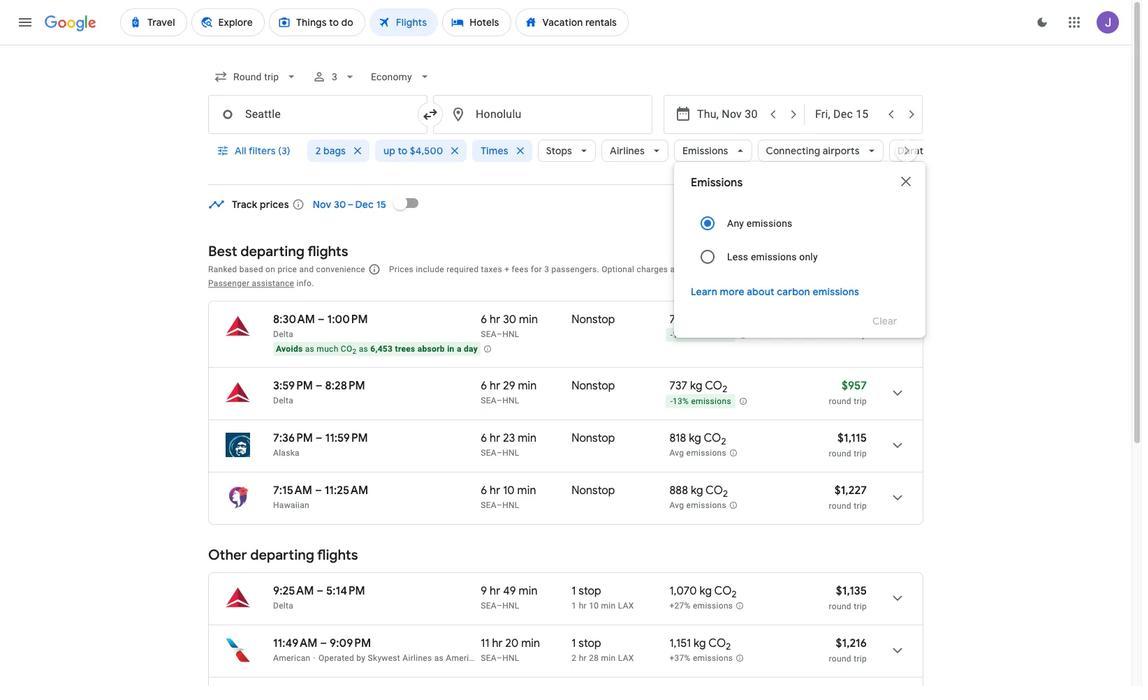 Task type: describe. For each thing, give the bounding box(es) containing it.
28
[[589, 654, 599, 664]]

– inside the 11 hr 20 min sea – hnl
[[497, 654, 502, 664]]

min for 6 hr 10 min
[[517, 484, 536, 498]]

6 hr 30 min sea – hnl
[[481, 313, 538, 340]]

hnl for 30
[[502, 330, 520, 340]]

11 hr 20 min sea – hnl
[[481, 637, 540, 664]]

nonstop for 6 hr 30 min
[[572, 313, 615, 327]]

– inside the "6 hr 30 min sea – hnl"
[[497, 330, 502, 340]]

6 for 6 hr 10 min
[[481, 484, 487, 498]]

sea for 9 hr 49 min
[[481, 602, 497, 611]]

min for 9 hr 49 min
[[519, 585, 538, 599]]

2 inside 1 stop 2 hr 28 min lax
[[572, 654, 577, 664]]

20
[[506, 637, 519, 651]]

0 horizontal spatial airlines
[[403, 654, 432, 664]]

avg emissions for 888
[[670, 501, 727, 511]]

co for 818
[[704, 432, 721, 446]]

2 inside 1,151 kg co 2
[[726, 642, 731, 653]]

23
[[503, 432, 515, 446]]

round for $1,216
[[829, 655, 852, 664]]

other departing flights
[[208, 547, 358, 565]]

price
[[278, 265, 297, 275]]

7:36 pm
[[273, 432, 313, 446]]

nonstop for 6 hr 10 min
[[572, 484, 615, 498]]

– inside 6 hr 29 min sea – hnl
[[497, 396, 502, 406]]

track prices
[[232, 198, 289, 211]]

connecting
[[766, 145, 821, 157]]

alaska
[[273, 449, 300, 458]]

Arrival time: 5:14 PM. text field
[[326, 585, 365, 599]]

leaves seattle-tacoma international airport at 9:25 am on thursday, november 30 and arrives at daniel k. inouye international airport at 5:14 pm on thursday, november 30. element
[[273, 585, 365, 599]]

change appearance image
[[1026, 6, 1059, 39]]

2 inside 818 kg co 2
[[721, 436, 726, 448]]

bag
[[687, 265, 702, 275]]

$1,227
[[835, 484, 867, 498]]

1,151 kg co 2
[[670, 637, 731, 653]]

$1,135
[[836, 585, 867, 599]]

filters
[[249, 145, 276, 157]]

3 inside popup button
[[332, 71, 338, 82]]

1115 US dollars text field
[[838, 432, 867, 446]]

1 for 11 hr 20 min
[[572, 637, 576, 651]]

flight details. leaves seattle-tacoma international airport at 7:15 am on thursday, november 30 and arrives at daniel k. inouye international airport at 11:25 am on thursday, november 30. image
[[881, 481, 915, 515]]

hr for 6 hr 30 min
[[490, 313, 501, 327]]

9:25 am – 5:14 pm delta
[[273, 585, 365, 611]]

emissions down 1,070 kg co 2
[[693, 602, 733, 612]]

total duration 9 hr 49 min. element
[[481, 585, 572, 601]]

1 american from the left
[[273, 654, 311, 664]]

+
[[505, 265, 510, 275]]

total duration 6 hr 29 min. element
[[481, 379, 572, 395]]

flight details. leaves seattle-tacoma international airport at 11:49 am on thursday, november 30 and arrives at daniel k. inouye international airport at 9:09 pm on thursday, november 30. image
[[881, 634, 915, 668]]

round for $957
[[829, 397, 852, 407]]

29
[[503, 379, 515, 393]]

8:30 am
[[273, 313, 315, 327]]

emissions down 1,151 kg co 2
[[693, 654, 733, 664]]

emissions down 888 kg co 2
[[687, 501, 727, 511]]

2 bags button
[[307, 134, 370, 168]]

818 kg co 2
[[670, 432, 726, 448]]

airlines inside airlines popup button
[[610, 145, 645, 157]]

hr for 6 hr 10 min
[[490, 484, 501, 498]]

6 hr 23 min sea – hnl
[[481, 432, 537, 458]]

– inside 3:59 pm – 8:28 pm delta
[[316, 379, 323, 393]]

3:59 pm
[[273, 379, 313, 393]]

1,070 kg co 2
[[670, 585, 737, 601]]

min inside 1 stop 2 hr 28 min lax
[[601, 654, 616, 664]]

11:49 am
[[273, 637, 318, 651]]

1227 US dollars text field
[[835, 484, 867, 498]]

1,070
[[670, 585, 697, 599]]

2 inside 1,070 kg co 2
[[732, 589, 737, 601]]

10 inside 6 hr 10 min sea – hnl
[[503, 484, 515, 498]]

7:36 pm – 11:59 pm alaska
[[273, 432, 368, 458]]

delta for 8:30 am
[[273, 330, 294, 340]]

9:09 pm
[[330, 637, 371, 651]]

operated by skywest airlines as american eagle
[[319, 654, 507, 664]]

1:00 pm
[[327, 313, 368, 327]]

(3)
[[278, 145, 291, 157]]

stops
[[546, 145, 572, 157]]

$1,216 round trip
[[829, 637, 867, 664]]

+27%
[[670, 602, 691, 612]]

airlines button
[[602, 134, 669, 168]]

1 fees from the left
[[512, 265, 529, 275]]

6 for 6 hr 29 min
[[481, 379, 487, 393]]

all filters (3) button
[[208, 134, 302, 168]]

1 trip from the top
[[854, 330, 867, 340]]

stops button
[[538, 134, 596, 168]]

1 stop 2 hr 28 min lax
[[572, 637, 634, 664]]

track
[[232, 198, 257, 211]]

and inside prices include required taxes + fees for 3 passengers. optional charges and bag fees passenger assistance
[[670, 265, 685, 275]]

charges
[[637, 265, 668, 275]]

emissions option group
[[691, 207, 909, 274]]

emissions button
[[674, 134, 752, 168]]

sea for 6 hr 29 min
[[481, 396, 497, 406]]

737 for 737
[[670, 313, 688, 327]]

888 kg co 2
[[670, 484, 728, 500]]

30
[[503, 313, 517, 327]]

more
[[720, 286, 745, 298]]

emissions down 818 kg co 2
[[687, 449, 727, 458]]

close dialog image
[[898, 173, 915, 190]]

2 1 from the top
[[572, 602, 577, 611]]

emissions left only
[[751, 252, 797, 263]]

round trip
[[829, 330, 867, 340]]

total duration 6 hr 30 min. element
[[481, 313, 572, 329]]

nov
[[313, 198, 332, 211]]

– up "operated"
[[320, 637, 327, 651]]

leaves seattle-tacoma international airport at 11:49 am on thursday, november 30 and arrives at daniel k. inouye international airport at 9:09 pm on thursday, november 30. element
[[273, 637, 371, 651]]

departing for other
[[250, 547, 314, 565]]

trip for $1,115
[[854, 449, 867, 459]]

round for $1,115
[[829, 449, 852, 459]]

– inside 9:25 am – 5:14 pm delta
[[317, 585, 324, 599]]

30 – dec
[[334, 198, 374, 211]]

prices
[[260, 198, 289, 211]]

min for 6 hr 30 min
[[519, 313, 538, 327]]

in
[[447, 344, 455, 354]]

trees
[[395, 344, 415, 354]]

a
[[457, 344, 462, 354]]

+37% emissions
[[670, 654, 733, 664]]

any emissions
[[727, 218, 793, 229]]

main menu image
[[17, 14, 34, 31]]

round for $1,135
[[829, 602, 852, 612]]

kg for 818
[[689, 432, 701, 446]]

1 horizontal spatial as
[[359, 344, 368, 354]]

leaves seattle-tacoma international airport at 8:30 am on thursday, november 30 and arrives at daniel k. inouye international airport at 1:00 pm on thursday, november 30. element
[[273, 313, 368, 327]]

trip for $1,216
[[854, 655, 867, 664]]

11:49 am – 9:09 pm
[[273, 637, 371, 651]]

emissions down 737 kg co 2
[[691, 397, 731, 407]]

hr for 6 hr 23 min
[[490, 432, 501, 446]]

$957 round trip
[[829, 379, 867, 407]]

flight details. leaves seattle-tacoma international airport at 8:30 am on thursday, november 30 and arrives at daniel k. inouye international airport at 1:00 pm on thursday, november 30. image
[[881, 310, 915, 344]]

avoids
[[276, 344, 303, 354]]

2 american from the left
[[446, 654, 483, 664]]

nonstop flight. element for 6 hr 30 min
[[572, 313, 615, 329]]

1 vertical spatial emissions
[[691, 176, 743, 190]]

min for 6 hr 29 min
[[518, 379, 537, 393]]

1 for 9 hr 49 min
[[572, 585, 576, 599]]

hr inside 1 stop 2 hr 28 min lax
[[579, 654, 587, 664]]

5:14 pm
[[326, 585, 365, 599]]

operated
[[319, 654, 354, 664]]

$1,216
[[836, 637, 867, 651]]

min for 11 hr 20 min
[[521, 637, 540, 651]]

8:28 pm
[[325, 379, 365, 393]]

trip for $1,227
[[854, 502, 867, 511]]

hnl for 49
[[502, 602, 520, 611]]

$1,115 round trip
[[829, 432, 867, 459]]

6 for 6 hr 30 min
[[481, 313, 487, 327]]

prices include required taxes + fees for 3 passengers. optional charges and bag fees passenger assistance
[[208, 265, 721, 289]]

11:25 am
[[325, 484, 368, 498]]

13% for 6 hr 29 min
[[673, 397, 689, 407]]

$1,135 round trip
[[829, 585, 867, 612]]

none search field containing emissions
[[208, 60, 962, 338]]

6,453
[[371, 344, 393, 354]]

passengers.
[[552, 265, 599, 275]]

learn more about carbon emissions link
[[691, 286, 859, 298]]

skywest
[[368, 654, 400, 664]]

$1,115
[[838, 432, 867, 446]]

swap origin and destination. image
[[422, 106, 439, 123]]

13% for 6 hr 30 min
[[673, 331, 689, 340]]

nov 30 – dec 15
[[313, 198, 386, 211]]

nonstop flight. element for 6 hr 10 min
[[572, 484, 615, 500]]

all
[[235, 145, 246, 157]]

flights for other departing flights
[[317, 547, 358, 565]]

nonstop flight. element for 6 hr 23 min
[[572, 432, 615, 448]]

11:59 pm
[[325, 432, 368, 446]]

6 hr 10 min sea – hnl
[[481, 484, 536, 511]]

hr for 9 hr 49 min
[[490, 585, 501, 599]]

hnl for 20
[[502, 654, 520, 664]]



Task type: vqa. For each thing, say whether or not it's contained in the screenshot.
Add a missing place
no



Task type: locate. For each thing, give the bounding box(es) containing it.
1 vertical spatial -13% emissions
[[670, 397, 731, 407]]

1 vertical spatial 737
[[670, 379, 688, 393]]

1 horizontal spatial and
[[670, 265, 685, 275]]

total duration 6 hr 10 min. element
[[481, 484, 572, 500]]

about
[[747, 286, 775, 298]]

delta up avoids
[[273, 330, 294, 340]]

stop inside 1 stop 2 hr 28 min lax
[[579, 637, 601, 651]]

1 vertical spatial stop
[[579, 637, 601, 651]]

nonstop
[[572, 313, 615, 327], [572, 379, 615, 393], [572, 432, 615, 446], [572, 484, 615, 498]]

fees right bag
[[704, 265, 721, 275]]

3:59 pm – 8:28 pm delta
[[273, 379, 365, 406]]

737 for 737 kg co 2
[[670, 379, 688, 393]]

kg up the +27% emissions
[[700, 585, 712, 599]]

sea inside the 11 hr 20 min sea – hnl
[[481, 654, 497, 664]]

lax
[[618, 602, 634, 611], [618, 654, 634, 664]]

lax inside "1 stop 1 hr 10 min lax"
[[618, 602, 634, 611]]

main content
[[208, 187, 924, 687]]

0 vertical spatial avg emissions
[[670, 449, 727, 458]]

loading results progress bar
[[0, 45, 1132, 48]]

lax inside 1 stop 2 hr 28 min lax
[[618, 654, 634, 664]]

min down 6 hr 23 min sea – hnl
[[517, 484, 536, 498]]

nonstop for 6 hr 29 min
[[572, 379, 615, 393]]

trip down $957
[[854, 397, 867, 407]]

– inside 6 hr 23 min sea – hnl
[[497, 449, 502, 458]]

6 sea from the top
[[481, 654, 497, 664]]

- down 737 kg co 2
[[670, 397, 673, 407]]

min right 30
[[519, 313, 538, 327]]

min for 6 hr 23 min
[[518, 432, 537, 446]]

hnl inside the 11 hr 20 min sea – hnl
[[502, 654, 520, 664]]

1 up layover (1 of 1) is a 1 hr 10 min layover at los angeles international airport in los angeles. element
[[572, 585, 576, 599]]

on
[[266, 265, 275, 275]]

round inside $957 round trip
[[829, 397, 852, 407]]

avg emissions
[[670, 449, 727, 458], [670, 501, 727, 511]]

2 bags
[[316, 145, 346, 157]]

6 trip from the top
[[854, 655, 867, 664]]

layover (1 of 1) is a 1 hr 10 min layover at los angeles international airport in los angeles. element
[[572, 601, 663, 612]]

departing up on
[[241, 243, 305, 261]]

2 sea from the top
[[481, 396, 497, 406]]

Arrival time: 8:28 PM. text field
[[325, 379, 365, 393]]

1 horizontal spatial fees
[[704, 265, 721, 275]]

all filters (3)
[[235, 145, 291, 157]]

2 up the +27% emissions
[[732, 589, 737, 601]]

– down total duration 6 hr 29 min. element
[[497, 396, 502, 406]]

None search field
[[208, 60, 962, 338]]

1 vertical spatial -
[[670, 397, 673, 407]]

– down total duration 11 hr 20 min. 'element'
[[497, 654, 502, 664]]

2 left 28
[[572, 654, 577, 664]]

sea up avoids as much co2 as 6453 trees absorb in a day. learn more about this calculation. icon
[[481, 330, 497, 340]]

1 lax from the top
[[618, 602, 634, 611]]

1 vertical spatial airlines
[[403, 654, 432, 664]]

round inside $1,115 round trip
[[829, 449, 852, 459]]

1 vertical spatial flights
[[317, 547, 358, 565]]

nonstop flight. element
[[572, 313, 615, 329], [572, 379, 615, 395], [572, 432, 615, 448], [572, 484, 615, 500]]

+27% emissions
[[670, 602, 733, 612]]

and right price
[[299, 265, 314, 275]]

– left 1:00 pm
[[318, 313, 325, 327]]

0 horizontal spatial american
[[273, 654, 311, 664]]

hnl inside 6 hr 23 min sea – hnl
[[502, 449, 520, 458]]

Arrival time: 9:09 PM. text field
[[330, 637, 371, 651]]

hnl down 23
[[502, 449, 520, 458]]

None field
[[208, 64, 304, 89], [366, 64, 437, 89], [208, 64, 304, 89], [366, 64, 437, 89]]

1135 US dollars text field
[[836, 585, 867, 599]]

1 stop flight. element up 1 stop 2 hr 28 min lax
[[572, 585, 601, 601]]

avg emissions down 818 kg co 2
[[670, 449, 727, 458]]

Departure time: 7:15 AM. text field
[[273, 484, 312, 498]]

1 13% from the top
[[673, 331, 689, 340]]

sea for 6 hr 30 min
[[481, 330, 497, 340]]

2 inside 888 kg co 2
[[723, 489, 728, 500]]

– right departure time: 7:36 pm. text field
[[316, 432, 323, 446]]

2 vertical spatial delta
[[273, 602, 294, 611]]

1 hnl from the top
[[502, 330, 520, 340]]

trip down the 1115 us dollars text box
[[854, 449, 867, 459]]

co up the +27% emissions
[[715, 585, 732, 599]]

american down 11
[[446, 654, 483, 664]]

emissions down departure text box
[[683, 145, 728, 157]]

2 right 888
[[723, 489, 728, 500]]

stop for 9 hr 49 min
[[579, 585, 601, 599]]

flights up convenience
[[308, 243, 348, 261]]

-13% emissions for 6 hr 29 min
[[670, 397, 731, 407]]

delta
[[273, 330, 294, 340], [273, 396, 294, 406], [273, 602, 294, 611]]

flights for best departing flights
[[308, 243, 348, 261]]

flight details. leaves seattle-tacoma international airport at 9:25 am on thursday, november 30 and arrives at daniel k. inouye international airport at 5:14 pm on thursday, november 30. image
[[881, 582, 915, 616]]

avg down 818 at the bottom
[[670, 449, 684, 458]]

6 round from the top
[[829, 655, 852, 664]]

1 vertical spatial 13%
[[673, 397, 689, 407]]

0 horizontal spatial 10
[[503, 484, 515, 498]]

3 sea from the top
[[481, 449, 497, 458]]

total duration 6 hr 23 min. element
[[481, 432, 572, 448]]

sea inside 6 hr 29 min sea – hnl
[[481, 396, 497, 406]]

4 6 from the top
[[481, 484, 487, 498]]

hnl
[[502, 330, 520, 340], [502, 396, 520, 406], [502, 449, 520, 458], [502, 501, 520, 511], [502, 602, 520, 611], [502, 654, 520, 664]]

1 nonstop from the top
[[572, 313, 615, 327]]

learn
[[691, 286, 718, 298]]

hnl down 30
[[502, 330, 520, 340]]

hr for 11 hr 20 min
[[492, 637, 503, 651]]

round inside the $1,216 round trip
[[829, 655, 852, 664]]

flight details. leaves seattle-tacoma international airport at 7:36 pm on thursday, november 30 and arrives at daniel k. inouye international airport at 11:59 pm on thursday, november 30. image
[[881, 429, 915, 463]]

hnl for 10
[[502, 501, 520, 511]]

emissions inside popup button
[[683, 145, 728, 157]]

0 horizontal spatial fees
[[512, 265, 529, 275]]

1 vertical spatial lax
[[618, 654, 634, 664]]

0 vertical spatial 3
[[332, 71, 338, 82]]

1 737 from the top
[[670, 313, 688, 327]]

9 hr 49 min sea – hnl
[[481, 585, 538, 611]]

1 down total duration 9 hr 49 min. element
[[572, 602, 577, 611]]

1,151
[[670, 637, 691, 651]]

3 trip from the top
[[854, 449, 867, 459]]

10 inside "1 stop 1 hr 10 min lax"
[[589, 602, 599, 611]]

2 and from the left
[[670, 265, 685, 275]]

1 stop from the top
[[579, 585, 601, 599]]

7:15 am – 11:25 am hawaiian
[[273, 484, 368, 511]]

delta inside '8:30 am – 1:00 pm delta'
[[273, 330, 294, 340]]

hnl inside 6 hr 10 min sea – hnl
[[502, 501, 520, 511]]

1 and from the left
[[299, 265, 314, 275]]

6 hr 29 min sea – hnl
[[481, 379, 537, 406]]

learn more about carbon emissions
[[691, 286, 859, 298]]

2 trip from the top
[[854, 397, 867, 407]]

min inside 6 hr 10 min sea – hnl
[[517, 484, 536, 498]]

co for 888
[[706, 484, 723, 498]]

layover (1 of 1) is a 2 hr 28 min layover at los angeles international airport in los angeles. element
[[572, 653, 663, 664]]

4 sea from the top
[[481, 501, 497, 511]]

bags
[[323, 145, 346, 157]]

– right 7:15 am
[[315, 484, 322, 498]]

round down $957
[[829, 397, 852, 407]]

0 horizontal spatial as
[[305, 344, 314, 354]]

– down total duration 6 hr 23 min. "element" in the bottom of the page
[[497, 449, 502, 458]]

sea down total duration 6 hr 10 min. "element" on the bottom
[[481, 501, 497, 511]]

3 delta from the top
[[273, 602, 294, 611]]

absorb
[[418, 344, 445, 354]]

prices
[[389, 265, 414, 275]]

co inside 737 kg co 2
[[705, 379, 723, 393]]

trip down $1,227
[[854, 502, 867, 511]]

0 vertical spatial emissions
[[683, 145, 728, 157]]

flights up 5:14 pm
[[317, 547, 358, 565]]

hr right 11
[[492, 637, 503, 651]]

as
[[305, 344, 314, 354], [359, 344, 368, 354], [434, 654, 444, 664]]

1 stop flight. element for 9 hr 49 min
[[572, 585, 601, 601]]

sea down total duration 6 hr 23 min. "element" in the bottom of the page
[[481, 449, 497, 458]]

Arrival time: 11:59 PM. text field
[[325, 432, 368, 446]]

737 inside 737 kg co 2
[[670, 379, 688, 393]]

emissions
[[747, 218, 793, 229], [751, 252, 797, 263], [813, 286, 859, 298], [691, 331, 731, 340], [691, 397, 731, 407], [687, 449, 727, 458], [687, 501, 727, 511], [693, 602, 733, 612], [693, 654, 733, 664]]

10 up 1 stop 2 hr 28 min lax
[[589, 602, 599, 611]]

5 trip from the top
[[854, 602, 867, 612]]

trip inside $1,135 round trip
[[854, 602, 867, 612]]

3 6 from the top
[[481, 432, 487, 446]]

6 hnl from the top
[[502, 654, 520, 664]]

2 horizontal spatial as
[[434, 654, 444, 664]]

2 -13% emissions from the top
[[670, 397, 731, 407]]

as left 6,453
[[359, 344, 368, 354]]

hnl down 29
[[502, 396, 520, 406]]

co inside 818 kg co 2
[[704, 432, 721, 446]]

nonstop flight. element for 6 hr 29 min
[[572, 379, 615, 395]]

hnl inside 9 hr 49 min sea – hnl
[[502, 602, 520, 611]]

min inside 9 hr 49 min sea – hnl
[[519, 585, 538, 599]]

0 vertical spatial airlines
[[610, 145, 645, 157]]

Departure time: 3:59 PM. text field
[[273, 379, 313, 393]]

nonstop for 6 hr 23 min
[[572, 432, 615, 446]]

min right 20
[[521, 637, 540, 651]]

4 round from the top
[[829, 502, 852, 511]]

2 nonstop from the top
[[572, 379, 615, 393]]

6 left 29
[[481, 379, 487, 393]]

888
[[670, 484, 688, 498]]

delta down 3:59 pm text field
[[273, 396, 294, 406]]

0 vertical spatial 737
[[670, 313, 688, 327]]

1 up layover (1 of 1) is a 2 hr 28 min layover at los angeles international airport in los angeles. element
[[572, 637, 576, 651]]

airports
[[823, 145, 860, 157]]

-13% emissions for 6 hr 30 min
[[670, 331, 731, 340]]

flights
[[308, 243, 348, 261], [317, 547, 358, 565]]

10 down 6 hr 23 min sea – hnl
[[503, 484, 515, 498]]

Departure time: 11:49 AM. text field
[[273, 637, 318, 651]]

0 horizontal spatial 3
[[332, 71, 338, 82]]

hr left 29
[[490, 379, 501, 393]]

13% up 737 kg co 2
[[673, 331, 689, 340]]

Departure time: 7:36 PM. text field
[[273, 432, 313, 446]]

trip inside $1,115 round trip
[[854, 449, 867, 459]]

Arrival time: 11:25 AM. text field
[[325, 484, 368, 498]]

up
[[384, 145, 396, 157]]

– inside '8:30 am – 1:00 pm delta'
[[318, 313, 325, 327]]

assistance
[[252, 279, 294, 289]]

1 sea from the top
[[481, 330, 497, 340]]

1 vertical spatial 3
[[544, 265, 549, 275]]

eagle
[[486, 654, 507, 664]]

4 nonstop from the top
[[572, 484, 615, 498]]

– inside 7:36 pm – 11:59 pm alaska
[[316, 432, 323, 446]]

min inside 6 hr 29 min sea – hnl
[[518, 379, 537, 393]]

2 hnl from the top
[[502, 396, 520, 406]]

2 right much
[[352, 348, 357, 356]]

2 round from the top
[[829, 397, 852, 407]]

2 left bags
[[316, 145, 321, 157]]

kg inside 888 kg co 2
[[691, 484, 703, 498]]

1 - from the top
[[670, 331, 673, 340]]

for
[[531, 265, 542, 275]]

hr inside the 11 hr 20 min sea – hnl
[[492, 637, 503, 651]]

delta for 3:59 pm
[[273, 396, 294, 406]]

1 vertical spatial 1 stop flight. element
[[572, 637, 601, 653]]

1 -13% emissions from the top
[[670, 331, 731, 340]]

- for 6 hr 29 min
[[670, 397, 673, 407]]

less emissions only
[[727, 252, 818, 263]]

round down the 1115 us dollars text box
[[829, 449, 852, 459]]

less
[[727, 252, 749, 263]]

Departure text field
[[697, 96, 762, 133]]

lax right 28
[[618, 654, 634, 664]]

3 nonstop flight. element from the top
[[572, 432, 615, 448]]

None text field
[[208, 95, 428, 134]]

ranked based on price and convenience
[[208, 265, 365, 275]]

1 avg from the top
[[670, 449, 684, 458]]

5 sea from the top
[[481, 602, 497, 611]]

times
[[481, 145, 508, 157]]

avg emissions down 888 kg co 2
[[670, 501, 727, 511]]

co
[[341, 344, 352, 354], [705, 379, 723, 393], [704, 432, 721, 446], [706, 484, 723, 498], [715, 585, 732, 599], [709, 637, 726, 651]]

0 vertical spatial 1 stop flight. element
[[572, 585, 601, 601]]

hr inside 6 hr 10 min sea – hnl
[[490, 484, 501, 498]]

sea down total duration 6 hr 29 min. element
[[481, 396, 497, 406]]

2 stop from the top
[[579, 637, 601, 651]]

1 horizontal spatial airlines
[[610, 145, 645, 157]]

0 vertical spatial 10
[[503, 484, 515, 498]]

and
[[299, 265, 314, 275], [670, 265, 685, 275]]

hnl inside 6 hr 29 min sea – hnl
[[502, 396, 520, 406]]

trip
[[854, 330, 867, 340], [854, 397, 867, 407], [854, 449, 867, 459], [854, 502, 867, 511], [854, 602, 867, 612], [854, 655, 867, 664]]

– inside 6 hr 10 min sea – hnl
[[497, 501, 502, 511]]

trip for $957
[[854, 397, 867, 407]]

required
[[447, 265, 479, 275]]

6 inside the "6 hr 30 min sea – hnl"
[[481, 313, 487, 327]]

to
[[398, 145, 408, 157]]

hr inside 6 hr 23 min sea – hnl
[[490, 432, 501, 446]]

sea inside 6 hr 23 min sea – hnl
[[481, 449, 497, 458]]

leaves seattle-tacoma international airport at 3:59 pm on thursday, november 30 and arrives at daniel k. inouye international airport at 8:28 pm on thursday, november 30. element
[[273, 379, 365, 393]]

8:30 am – 1:00 pm delta
[[273, 313, 368, 340]]

co for 737
[[705, 379, 723, 393]]

emissions down the emissions popup button
[[691, 176, 743, 190]]

737 up 818 at the bottom
[[670, 379, 688, 393]]

sea
[[481, 330, 497, 340], [481, 396, 497, 406], [481, 449, 497, 458], [481, 501, 497, 511], [481, 602, 497, 611], [481, 654, 497, 664]]

hr down 6 hr 23 min sea – hnl
[[490, 484, 501, 498]]

avg for 818
[[670, 449, 684, 458]]

min inside the 11 hr 20 min sea – hnl
[[521, 637, 540, 651]]

sea inside 9 hr 49 min sea – hnl
[[481, 602, 497, 611]]

2 right 818 at the bottom
[[721, 436, 726, 448]]

trip inside $1,227 round trip
[[854, 502, 867, 511]]

delta inside 9:25 am – 5:14 pm delta
[[273, 602, 294, 611]]

1 1 stop flight. element from the top
[[572, 585, 601, 601]]

-13% emissions
[[670, 331, 731, 340], [670, 397, 731, 407]]

Return text field
[[815, 96, 880, 133]]

flight details. leaves seattle-tacoma international airport at 3:59 pm on thursday, november 30 and arrives at daniel k. inouye international airport at 8:28 pm on thursday, november 30. image
[[881, 377, 915, 410]]

emissions down learn
[[691, 331, 731, 340]]

11
[[481, 637, 490, 651]]

taxes
[[481, 265, 502, 275]]

1 round from the top
[[829, 330, 852, 340]]

avoids as much co2 as 6453 trees absorb in a day. learn more about this calculation. image
[[483, 345, 492, 354]]

737 kg co 2
[[670, 379, 728, 396]]

10
[[503, 484, 515, 498], [589, 602, 599, 611]]

emissions up less emissions only
[[747, 218, 793, 229]]

0 vertical spatial 13%
[[673, 331, 689, 340]]

stop inside "1 stop 1 hr 10 min lax"
[[579, 585, 601, 599]]

airlines right skywest
[[403, 654, 432, 664]]

hnl down 49
[[502, 602, 520, 611]]

0 vertical spatial stop
[[579, 585, 601, 599]]

co inside 888 kg co 2
[[706, 484, 723, 498]]

1 horizontal spatial 10
[[589, 602, 599, 611]]

kg
[[690, 379, 703, 393], [689, 432, 701, 446], [691, 484, 703, 498], [700, 585, 712, 599], [694, 637, 706, 651]]

kg inside 1,151 kg co 2
[[694, 637, 706, 651]]

round for $1,227
[[829, 502, 852, 511]]

1 vertical spatial departing
[[250, 547, 314, 565]]

4 trip from the top
[[854, 502, 867, 511]]

best
[[208, 243, 237, 261]]

find the best price region
[[208, 187, 924, 233]]

– inside '7:15 am – 11:25 am hawaiian'
[[315, 484, 322, 498]]

convenience
[[316, 265, 365, 275]]

6 left 30
[[481, 313, 487, 327]]

american down departure time: 11:49 am. text box on the left of the page
[[273, 654, 311, 664]]

0 vertical spatial flights
[[308, 243, 348, 261]]

kg right 888
[[691, 484, 703, 498]]

trip inside $957 round trip
[[854, 397, 867, 407]]

round inside $1,135 round trip
[[829, 602, 852, 612]]

6 inside 6 hr 23 min sea – hnl
[[481, 432, 487, 446]]

0 vertical spatial -13% emissions
[[670, 331, 731, 340]]

connecting airports
[[766, 145, 860, 157]]

round down $1,227
[[829, 502, 852, 511]]

-13% emissions down 737 kg co 2
[[670, 397, 731, 407]]

2 avg emissions from the top
[[670, 501, 727, 511]]

0 vertical spatial -
[[670, 331, 673, 340]]

min up 1 stop 2 hr 28 min lax
[[601, 602, 616, 611]]

kg for 1,151
[[694, 637, 706, 651]]

kg inside 818 kg co 2
[[689, 432, 701, 446]]

hnl for 23
[[502, 449, 520, 458]]

– right 3:59 pm text field
[[316, 379, 323, 393]]

by
[[357, 654, 366, 664]]

include
[[416, 265, 444, 275]]

Arrival time: 1:00 PM. text field
[[327, 313, 368, 327]]

sea inside 6 hr 10 min sea – hnl
[[481, 501, 497, 511]]

delta inside 3:59 pm – 8:28 pm delta
[[273, 396, 294, 406]]

818
[[670, 432, 686, 446]]

2 6 from the top
[[481, 379, 487, 393]]

–
[[318, 313, 325, 327], [497, 330, 502, 340], [316, 379, 323, 393], [497, 396, 502, 406], [316, 432, 323, 446], [497, 449, 502, 458], [315, 484, 322, 498], [497, 501, 502, 511], [317, 585, 324, 599], [497, 602, 502, 611], [320, 637, 327, 651], [497, 654, 502, 664]]

2 inside "avoids as much co 2 as 6,453 trees absorb in a day"
[[352, 348, 357, 356]]

2 nonstop flight. element from the top
[[572, 379, 615, 395]]

total duration 11 hr 20 min. element
[[481, 637, 572, 653]]

1 1 from the top
[[572, 585, 576, 599]]

2 inside popup button
[[316, 145, 321, 157]]

1 vertical spatial avg emissions
[[670, 501, 727, 511]]

based
[[239, 265, 263, 275]]

- for 6 hr 30 min
[[670, 331, 673, 340]]

sea for 6 hr 23 min
[[481, 449, 497, 458]]

6 inside 6 hr 29 min sea – hnl
[[481, 379, 487, 393]]

co for 1,070
[[715, 585, 732, 599]]

trip inside the $1,216 round trip
[[854, 655, 867, 664]]

as left much
[[305, 344, 314, 354]]

delta down 9:25 am
[[273, 602, 294, 611]]

957 US dollars text field
[[842, 379, 867, 393]]

4 hnl from the top
[[502, 501, 520, 511]]

$957
[[842, 379, 867, 393]]

– down total duration 9 hr 49 min. element
[[497, 602, 502, 611]]

co inside 1,151 kg co 2
[[709, 637, 726, 651]]

1 vertical spatial 10
[[589, 602, 599, 611]]

fees right +
[[512, 265, 529, 275]]

sea for 6 hr 10 min
[[481, 501, 497, 511]]

737 down bag
[[670, 313, 688, 327]]

emissions right the 'carbon'
[[813, 286, 859, 298]]

2 - from the top
[[670, 397, 673, 407]]

kg inside 737 kg co 2
[[690, 379, 703, 393]]

stop for 11 hr 20 min
[[579, 637, 601, 651]]

1 stop flight. element up 28
[[572, 637, 601, 653]]

2 avg from the top
[[670, 501, 684, 511]]

hnl for 29
[[502, 396, 520, 406]]

lax for 1,151
[[618, 654, 634, 664]]

co inside "avoids as much co 2 as 6,453 trees absorb in a day"
[[341, 344, 352, 354]]

0 horizontal spatial and
[[299, 265, 314, 275]]

sea down '9' on the left of the page
[[481, 602, 497, 611]]

2 vertical spatial 1
[[572, 637, 576, 651]]

day
[[464, 344, 478, 354]]

emissions
[[683, 145, 728, 157], [691, 176, 743, 190]]

main content containing best departing flights
[[208, 187, 924, 687]]

6 for 6 hr 23 min
[[481, 432, 487, 446]]

learn more about tracked prices image
[[292, 198, 304, 211]]

hnl inside the "6 hr 30 min sea – hnl"
[[502, 330, 520, 340]]

co inside 1,070 kg co 2
[[715, 585, 732, 599]]

co for 1,151
[[709, 637, 726, 651]]

delta for 9:25 am
[[273, 602, 294, 611]]

kg up 818 kg co 2
[[690, 379, 703, 393]]

min right 23
[[518, 432, 537, 446]]

2 up 818 kg co 2
[[723, 384, 728, 396]]

departing for best
[[241, 243, 305, 261]]

5 round from the top
[[829, 602, 852, 612]]

carbon
[[777, 286, 810, 298]]

2 lax from the top
[[618, 654, 634, 664]]

1 inside 1 stop 2 hr 28 min lax
[[572, 637, 576, 651]]

1 horizontal spatial american
[[446, 654, 483, 664]]

0 vertical spatial departing
[[241, 243, 305, 261]]

duration
[[898, 145, 938, 157]]

hr for 6 hr 29 min
[[490, 379, 501, 393]]

0 vertical spatial lax
[[618, 602, 634, 611]]

sea for 11 hr 20 min
[[481, 654, 497, 664]]

much
[[317, 344, 339, 354]]

min
[[519, 313, 538, 327], [518, 379, 537, 393], [518, 432, 537, 446], [517, 484, 536, 498], [519, 585, 538, 599], [601, 602, 616, 611], [521, 637, 540, 651], [601, 654, 616, 664]]

1 delta from the top
[[273, 330, 294, 340]]

1 stop flight. element
[[572, 585, 601, 601], [572, 637, 601, 653]]

2 up +37% emissions
[[726, 642, 731, 653]]

other
[[208, 547, 247, 565]]

2 inside 737 kg co 2
[[723, 384, 728, 396]]

– inside 9 hr 49 min sea – hnl
[[497, 602, 502, 611]]

1 avg emissions from the top
[[670, 449, 727, 458]]

0 vertical spatial 1
[[572, 585, 576, 599]]

0 vertical spatial avg
[[670, 449, 684, 458]]

3 inside prices include required taxes + fees for 3 passengers. optional charges and bag fees passenger assistance
[[544, 265, 549, 275]]

1 stop flight. element for 11 hr 20 min
[[572, 637, 601, 653]]

3
[[332, 71, 338, 82], [544, 265, 549, 275]]

lax for 1,070
[[618, 602, 634, 611]]

kg for 1,070
[[700, 585, 712, 599]]

2 delta from the top
[[273, 396, 294, 406]]

None text field
[[433, 95, 653, 134]]

avg emissions for 818
[[670, 449, 727, 458]]

hr inside the "6 hr 30 min sea – hnl"
[[490, 313, 501, 327]]

kg inside 1,070 kg co 2
[[700, 585, 712, 599]]

kg for 888
[[691, 484, 703, 498]]

-13% emissions down learn
[[670, 331, 731, 340]]

round down "1135 us dollars" text box
[[829, 602, 852, 612]]

min inside the "6 hr 30 min sea – hnl"
[[519, 313, 538, 327]]

3 round from the top
[[829, 449, 852, 459]]

1216 US dollars text field
[[836, 637, 867, 651]]

co up 818 kg co 2
[[705, 379, 723, 393]]

learn more about ranking image
[[368, 263, 381, 276]]

airlines
[[610, 145, 645, 157], [403, 654, 432, 664]]

3 1 from the top
[[572, 637, 576, 651]]

trip down "1135 us dollars" text box
[[854, 602, 867, 612]]

1 vertical spatial delta
[[273, 396, 294, 406]]

leaves seattle-tacoma international airport at 7:15 am on thursday, november 30 and arrives at daniel k. inouye international airport at 11:25 am on thursday, november 30. element
[[273, 484, 368, 498]]

5 hnl from the top
[[502, 602, 520, 611]]

3 hnl from the top
[[502, 449, 520, 458]]

bag fees button
[[687, 265, 721, 275]]

6 down 6 hr 23 min sea – hnl
[[481, 484, 487, 498]]

trip for $1,135
[[854, 602, 867, 612]]

Departure time: 8:30 AM. text field
[[273, 313, 315, 327]]

hr inside 9 hr 49 min sea – hnl
[[490, 585, 501, 599]]

avg for 888
[[670, 501, 684, 511]]

sea inside the "6 hr 30 min sea – hnl"
[[481, 330, 497, 340]]

3 nonstop from the top
[[572, 432, 615, 446]]

2 1 stop flight. element from the top
[[572, 637, 601, 653]]

1 stop 1 hr 10 min lax
[[572, 585, 634, 611]]

49
[[503, 585, 516, 599]]

min inside "1 stop 1 hr 10 min lax"
[[601, 602, 616, 611]]

7:15 am
[[273, 484, 312, 498]]

$1,227 round trip
[[829, 484, 867, 511]]

kg for 737
[[690, 379, 703, 393]]

2 13% from the top
[[673, 397, 689, 407]]

co right 888
[[706, 484, 723, 498]]

6 inside 6 hr 10 min sea – hnl
[[481, 484, 487, 498]]

1 nonstop flight. element from the top
[[572, 313, 615, 329]]

hr left 30
[[490, 313, 501, 327]]

hr inside "1 stop 1 hr 10 min lax"
[[579, 602, 587, 611]]

lax up 1 stop 2 hr 28 min lax
[[618, 602, 634, 611]]

hr
[[490, 313, 501, 327], [490, 379, 501, 393], [490, 432, 501, 446], [490, 484, 501, 498], [490, 585, 501, 599], [579, 602, 587, 611], [492, 637, 503, 651], [579, 654, 587, 664]]

6 left 23
[[481, 432, 487, 446]]

1 horizontal spatial 3
[[544, 265, 549, 275]]

737
[[670, 313, 688, 327], [670, 379, 688, 393]]

1 vertical spatial 1
[[572, 602, 577, 611]]

round inside $1,227 round trip
[[829, 502, 852, 511]]

4 nonstop flight. element from the top
[[572, 484, 615, 500]]

1 6 from the top
[[481, 313, 487, 327]]

Departure time: 9:25 AM. text field
[[273, 585, 314, 599]]

leaves seattle-tacoma international airport at 7:36 pm on thursday, november 30 and arrives at daniel k. inouye international airport at 11:59 pm on thursday, november 30. element
[[273, 432, 368, 446]]

hr left 28
[[579, 654, 587, 664]]

1 vertical spatial avg
[[670, 501, 684, 511]]

2 fees from the left
[[704, 265, 721, 275]]

co right 818 at the bottom
[[704, 432, 721, 446]]

as right skywest
[[434, 654, 444, 664]]

min inside 6 hr 23 min sea – hnl
[[518, 432, 537, 446]]

stop up layover (1 of 1) is a 1 hr 10 min layover at los angeles international airport in los angeles. element
[[579, 585, 601, 599]]

9:25 am
[[273, 585, 314, 599]]

kg right 818 at the bottom
[[689, 432, 701, 446]]

2 737 from the top
[[670, 379, 688, 393]]

0 vertical spatial delta
[[273, 330, 294, 340]]

avg down 888
[[670, 501, 684, 511]]

hr inside 6 hr 29 min sea – hnl
[[490, 379, 501, 393]]



